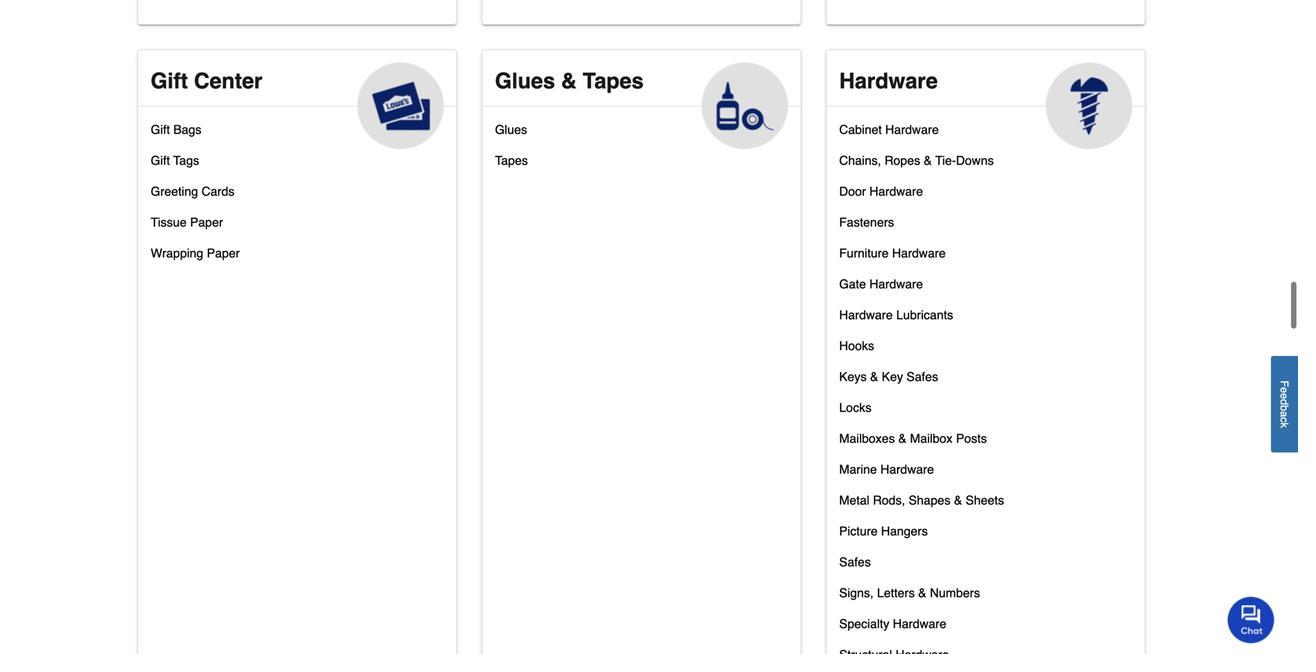 Task type: describe. For each thing, give the bounding box(es) containing it.
gift center
[[151, 69, 263, 94]]

f e e d b a c k
[[1279, 381, 1292, 429]]

gate
[[840, 277, 867, 291]]

specialty hardware
[[840, 617, 947, 632]]

marine
[[840, 463, 878, 477]]

metal rods, shapes & sheets
[[840, 494, 1005, 508]]

hardware down gate hardware link
[[840, 308, 893, 322]]

sheets
[[966, 494, 1005, 508]]

keys
[[840, 370, 867, 384]]

hardware for door
[[870, 184, 924, 199]]

specialty hardware link
[[840, 614, 947, 645]]

cabinet hardware link
[[840, 119, 940, 150]]

letters
[[878, 586, 915, 601]]

hardware for furniture
[[893, 246, 946, 261]]

0 horizontal spatial tapes
[[495, 153, 528, 168]]

glues for glues
[[495, 122, 528, 137]]

hooks
[[840, 339, 875, 353]]

hardware for marine
[[881, 463, 935, 477]]

wrapping paper
[[151, 246, 240, 261]]

paper for tissue paper
[[190, 215, 223, 230]]

door hardware link
[[840, 181, 924, 212]]

glues & tapes
[[495, 69, 644, 94]]

chat invite button image
[[1229, 597, 1276, 644]]

hardware for gate
[[870, 277, 924, 291]]

ropes
[[885, 153, 921, 168]]

glues for glues & tapes
[[495, 69, 555, 94]]

cards
[[202, 184, 235, 199]]

locks link
[[840, 397, 872, 428]]

chains,
[[840, 153, 882, 168]]

keys & key safes link
[[840, 366, 939, 397]]

tags
[[173, 153, 199, 168]]

posts
[[957, 432, 988, 446]]

gift tags link
[[151, 150, 199, 181]]

center
[[194, 69, 263, 94]]

hooks link
[[840, 336, 875, 366]]

cabinet
[[840, 122, 882, 137]]

1 horizontal spatial tapes
[[583, 69, 644, 94]]

picture
[[840, 525, 878, 539]]

hardware up cabinet hardware
[[840, 69, 938, 94]]

mailboxes & mailbox posts link
[[840, 428, 988, 459]]

tie-
[[936, 153, 957, 168]]

numbers
[[931, 586, 981, 601]]

mailboxes & mailbox posts
[[840, 432, 988, 446]]

1 e from the top
[[1279, 388, 1292, 394]]

hardware lubricants
[[840, 308, 954, 322]]

tapes link
[[495, 150, 528, 181]]

gift center link
[[138, 50, 457, 149]]

gift for gift bags
[[151, 122, 170, 137]]

b
[[1279, 406, 1292, 412]]

hardware for specialty
[[893, 617, 947, 632]]

specialty
[[840, 617, 890, 632]]

hardware lubricants link
[[840, 305, 954, 336]]

hardware for cabinet
[[886, 122, 940, 137]]

downs
[[957, 153, 995, 168]]

f e e d b a c k button
[[1272, 357, 1299, 453]]

a
[[1279, 412, 1292, 418]]

wrapping
[[151, 246, 203, 261]]



Task type: locate. For each thing, give the bounding box(es) containing it.
1 vertical spatial glues
[[495, 122, 528, 137]]

mailboxes
[[840, 432, 895, 446]]

gift left 'tags'
[[151, 153, 170, 168]]

safes link
[[840, 552, 871, 583]]

gift bags
[[151, 122, 202, 137]]

glues & tapes image
[[702, 63, 789, 149]]

lubricants
[[897, 308, 954, 322]]

furniture hardware
[[840, 246, 946, 261]]

0 vertical spatial paper
[[190, 215, 223, 230]]

picture hangers link
[[840, 521, 929, 552]]

door hardware
[[840, 184, 924, 199]]

greeting cards link
[[151, 181, 235, 212]]

gate hardware link
[[840, 274, 924, 305]]

tissue paper link
[[151, 212, 223, 243]]

picture hangers
[[840, 525, 929, 539]]

gift bags link
[[151, 119, 202, 150]]

1 gift from the top
[[151, 69, 188, 94]]

1 glues from the top
[[495, 69, 555, 94]]

glues link
[[495, 119, 528, 150]]

glues up 'glues' link
[[495, 69, 555, 94]]

gate hardware
[[840, 277, 924, 291]]

gift for gift tags
[[151, 153, 170, 168]]

hardware up "gate hardware" on the right top of page
[[893, 246, 946, 261]]

furniture
[[840, 246, 889, 261]]

0 vertical spatial glues
[[495, 69, 555, 94]]

door
[[840, 184, 867, 199]]

fasteners
[[840, 215, 895, 230]]

keys & key safes
[[840, 370, 939, 384]]

tissue paper
[[151, 215, 223, 230]]

metal rods, shapes & sheets link
[[840, 490, 1005, 521]]

gift inside gift center link
[[151, 69, 188, 94]]

hardware
[[840, 69, 938, 94], [886, 122, 940, 137], [870, 184, 924, 199], [893, 246, 946, 261], [870, 277, 924, 291], [840, 308, 893, 322], [881, 463, 935, 477], [893, 617, 947, 632]]

bags
[[173, 122, 202, 137]]

gift inside gift tags "link"
[[151, 153, 170, 168]]

hardware down signs, letters & numbers link
[[893, 617, 947, 632]]

hardware up chains, ropes & tie-downs
[[886, 122, 940, 137]]

hardware down the furniture hardware link
[[870, 277, 924, 291]]

chains, ropes & tie-downs link
[[840, 150, 995, 181]]

1 vertical spatial tapes
[[495, 153, 528, 168]]

e
[[1279, 388, 1292, 394], [1279, 394, 1292, 400]]

gift inside gift bags link
[[151, 122, 170, 137]]

signs,
[[840, 586, 874, 601]]

locks
[[840, 401, 872, 415]]

&
[[561, 69, 577, 94], [924, 153, 933, 168], [871, 370, 879, 384], [899, 432, 907, 446], [955, 494, 963, 508], [919, 586, 927, 601]]

1 vertical spatial gift
[[151, 122, 170, 137]]

marine hardware link
[[840, 459, 935, 490]]

paper for wrapping paper
[[207, 246, 240, 261]]

k
[[1279, 423, 1292, 429]]

1 vertical spatial paper
[[207, 246, 240, 261]]

e up d
[[1279, 388, 1292, 394]]

tissue
[[151, 215, 187, 230]]

hardware down the mailboxes & mailbox posts link
[[881, 463, 935, 477]]

0 vertical spatial gift
[[151, 69, 188, 94]]

hardware link
[[827, 50, 1146, 149]]

gift
[[151, 69, 188, 94], [151, 122, 170, 137], [151, 153, 170, 168]]

cabinet hardware
[[840, 122, 940, 137]]

c
[[1279, 418, 1292, 423]]

rods,
[[873, 494, 906, 508]]

1 vertical spatial safes
[[840, 555, 871, 570]]

hangers
[[882, 525, 929, 539]]

shapes
[[909, 494, 951, 508]]

0 horizontal spatial safes
[[840, 555, 871, 570]]

signs, letters & numbers
[[840, 586, 981, 601]]

glues
[[495, 69, 555, 94], [495, 122, 528, 137]]

2 glues from the top
[[495, 122, 528, 137]]

safes up signs,
[[840, 555, 871, 570]]

0 vertical spatial tapes
[[583, 69, 644, 94]]

marine hardware
[[840, 463, 935, 477]]

2 gift from the top
[[151, 122, 170, 137]]

signs, letters & numbers link
[[840, 583, 981, 614]]

d
[[1279, 400, 1292, 406]]

wrapping paper link
[[151, 243, 240, 274]]

safes
[[907, 370, 939, 384], [840, 555, 871, 570]]

1 horizontal spatial safes
[[907, 370, 939, 384]]

e up b
[[1279, 394, 1292, 400]]

3 gift from the top
[[151, 153, 170, 168]]

2 e from the top
[[1279, 394, 1292, 400]]

gift tags
[[151, 153, 199, 168]]

metal
[[840, 494, 870, 508]]

gift up gift bags
[[151, 69, 188, 94]]

fasteners link
[[840, 212, 895, 243]]

0 vertical spatial safes
[[907, 370, 939, 384]]

paper
[[190, 215, 223, 230], [207, 246, 240, 261]]

paper down tissue paper link
[[207, 246, 240, 261]]

gift center image
[[358, 63, 444, 149]]

glues & tapes link
[[483, 50, 801, 149]]

chains, ropes & tie-downs
[[840, 153, 995, 168]]

safes right key
[[907, 370, 939, 384]]

key
[[882, 370, 904, 384]]

gift for gift center
[[151, 69, 188, 94]]

f
[[1279, 381, 1292, 388]]

hardware down ropes
[[870, 184, 924, 199]]

furniture hardware link
[[840, 243, 946, 274]]

greeting
[[151, 184, 198, 199]]

2 vertical spatial gift
[[151, 153, 170, 168]]

hardware image
[[1047, 63, 1133, 149]]

paper down greeting cards link
[[190, 215, 223, 230]]

tapes
[[583, 69, 644, 94], [495, 153, 528, 168]]

gift left bags
[[151, 122, 170, 137]]

greeting cards
[[151, 184, 235, 199]]

mailbox
[[911, 432, 953, 446]]

glues up tapes link
[[495, 122, 528, 137]]



Task type: vqa. For each thing, say whether or not it's contained in the screenshot.
keys
yes



